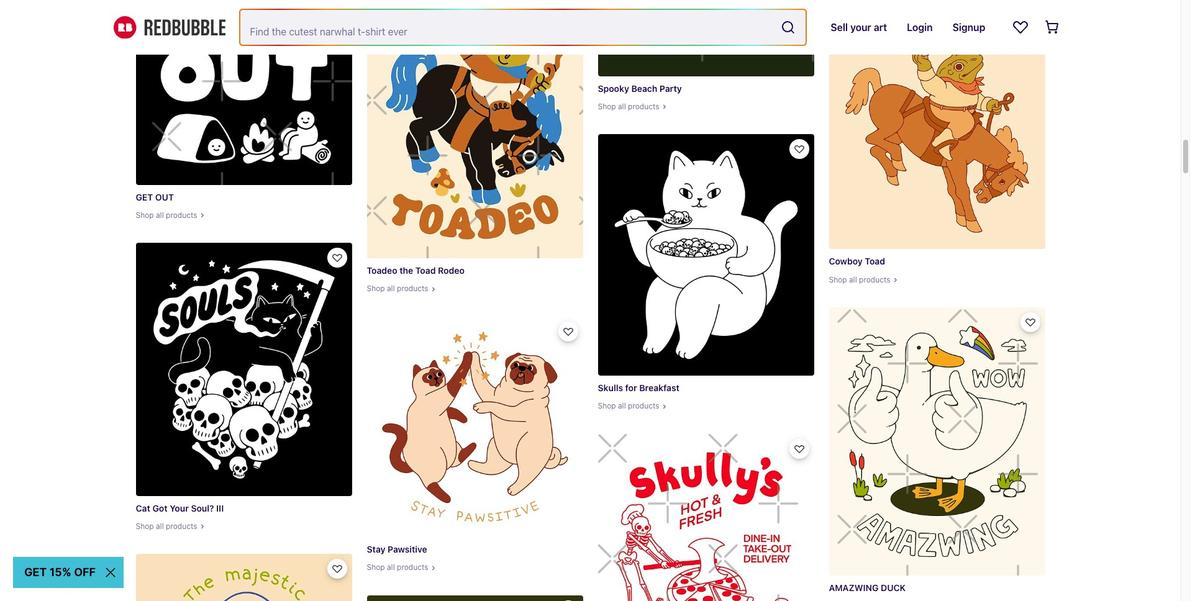 Task type: describe. For each thing, give the bounding box(es) containing it.
all for get
[[156, 211, 164, 220]]

toadeo the toad rodeo
[[367, 265, 465, 276]]

cowboy
[[829, 256, 863, 267]]

get out
[[136, 192, 174, 202]]

all for toadeo
[[387, 284, 395, 294]]

amazwing
[[829, 583, 879, 594]]

products for toad
[[859, 275, 891, 284]]

rodeo
[[438, 265, 465, 276]]

stay pawsitive
[[367, 544, 427, 555]]

all for skulls
[[618, 402, 626, 411]]

spooky
[[598, 83, 629, 94]]

for
[[625, 383, 637, 393]]

got
[[153, 503, 168, 514]]

spooky beach party
[[598, 83, 682, 94]]

shop for get
[[136, 211, 154, 220]]

shop for cowboy
[[829, 275, 847, 284]]

shop for spooky
[[598, 102, 616, 111]]

shop for stay
[[367, 563, 385, 572]]

cat got your soul? iii
[[136, 503, 224, 514]]

shop all products for got
[[136, 522, 197, 531]]

all for stay
[[387, 563, 395, 572]]

all for cowboy
[[849, 275, 857, 284]]

Search term search field
[[240, 10, 776, 45]]

shop all products for beach
[[598, 102, 660, 111]]

iii
[[216, 503, 224, 514]]

shop for toadeo
[[367, 284, 385, 294]]

shop all products for the
[[367, 284, 428, 294]]



Task type: locate. For each thing, give the bounding box(es) containing it.
shop down cat
[[136, 522, 154, 531]]

the
[[400, 265, 413, 276]]

all down spooky
[[618, 102, 626, 111]]

party
[[660, 83, 682, 94]]

soul?
[[191, 503, 214, 514]]

all down got
[[156, 522, 164, 531]]

shop down toadeo
[[367, 284, 385, 294]]

breakfast
[[640, 383, 680, 393]]

all down for
[[618, 402, 626, 411]]

shop down the cowboy
[[829, 275, 847, 284]]

all down the stay pawsitive
[[387, 563, 395, 572]]

shop all products for toad
[[829, 275, 891, 284]]

shop all products for out
[[136, 211, 197, 220]]

all down toadeo
[[387, 284, 395, 294]]

products down cowboy toad
[[859, 275, 891, 284]]

stay
[[367, 544, 386, 555]]

toad
[[865, 256, 885, 267], [416, 265, 436, 276]]

products for for
[[628, 402, 660, 411]]

all down cowboy toad
[[849, 275, 857, 284]]

products for the
[[397, 284, 428, 294]]

1 horizontal spatial toad
[[865, 256, 885, 267]]

shop down skulls
[[598, 402, 616, 411]]

all for spooky
[[618, 102, 626, 111]]

cat
[[136, 503, 150, 514]]

products down the cat got your soul? iii
[[166, 522, 197, 531]]

products down skulls for breakfast
[[628, 402, 660, 411]]

skulls
[[598, 383, 623, 393]]

products down beach
[[628, 102, 660, 111]]

shop all products
[[598, 102, 660, 111], [136, 211, 197, 220], [829, 275, 891, 284], [367, 284, 428, 294], [598, 402, 660, 411], [136, 522, 197, 531], [367, 563, 428, 572]]

toad right the
[[416, 265, 436, 276]]

products for out
[[166, 211, 197, 220]]

get
[[136, 192, 153, 202]]

products down pawsitive
[[397, 563, 428, 572]]

redbubble logo image
[[113, 16, 225, 39]]

products down toadeo the toad rodeo
[[397, 284, 428, 294]]

toadeo
[[367, 265, 397, 276]]

shop for cat
[[136, 522, 154, 531]]

shop for skulls
[[598, 402, 616, 411]]

your
[[170, 503, 189, 514]]

all
[[618, 102, 626, 111], [156, 211, 164, 220], [849, 275, 857, 284], [387, 284, 395, 294], [618, 402, 626, 411], [156, 522, 164, 531], [387, 563, 395, 572]]

0 horizontal spatial toad
[[416, 265, 436, 276]]

products
[[628, 102, 660, 111], [166, 211, 197, 220], [859, 275, 891, 284], [397, 284, 428, 294], [628, 402, 660, 411], [166, 522, 197, 531], [397, 563, 428, 572]]

beach
[[632, 83, 658, 94]]

shop all products down the
[[367, 284, 428, 294]]

shop all products down spooky beach party
[[598, 102, 660, 111]]

products for pawsitive
[[397, 563, 428, 572]]

products for got
[[166, 522, 197, 531]]

toad right the cowboy
[[865, 256, 885, 267]]

all down out
[[156, 211, 164, 220]]

shop all products for for
[[598, 402, 660, 411]]

amazwing duck
[[829, 583, 906, 594]]

shop down stay
[[367, 563, 385, 572]]

all for cat
[[156, 522, 164, 531]]

shop all products down out
[[136, 211, 197, 220]]

products down out
[[166, 211, 197, 220]]

shop all products down the stay pawsitive
[[367, 563, 428, 572]]

out
[[155, 192, 174, 202]]

shop
[[598, 102, 616, 111], [136, 211, 154, 220], [829, 275, 847, 284], [367, 284, 385, 294], [598, 402, 616, 411], [136, 522, 154, 531], [367, 563, 385, 572]]

amazwing duck link
[[829, 308, 1045, 601]]

shop all products down got
[[136, 522, 197, 531]]

shop down spooky
[[598, 102, 616, 111]]

pawsitive
[[388, 544, 427, 555]]

None field
[[240, 10, 806, 45]]

shop all products for pawsitive
[[367, 563, 428, 572]]

duck
[[881, 583, 906, 594]]

shop all products down for
[[598, 402, 660, 411]]

shop down "get"
[[136, 211, 154, 220]]

cowboy toad
[[829, 256, 885, 267]]

products for beach
[[628, 102, 660, 111]]

skulls for breakfast
[[598, 383, 680, 393]]

shop all products down cowboy toad
[[829, 275, 891, 284]]



Task type: vqa. For each thing, say whether or not it's contained in the screenshot.
school at the bottom of the page
no



